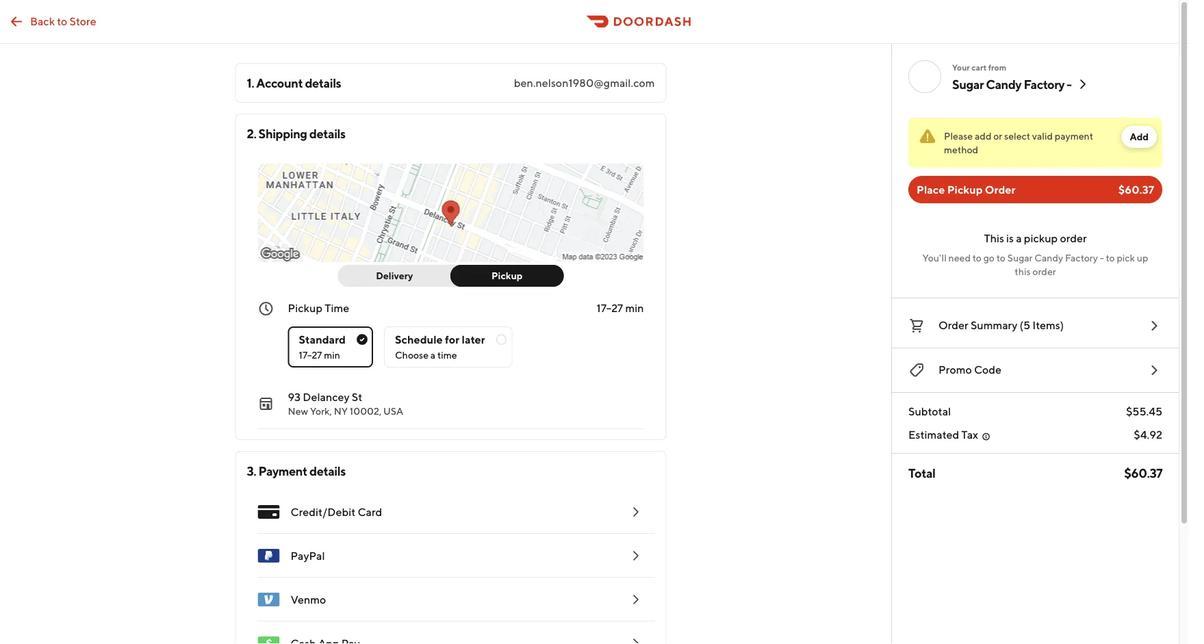 Task type: describe. For each thing, give the bounding box(es) containing it.
ben.nelson1980@gmail.com
[[514, 76, 655, 89]]

from
[[989, 62, 1007, 72]]

summary
[[971, 319, 1018, 332]]

method
[[945, 144, 979, 156]]

later
[[462, 333, 485, 346]]

- inside you'll need to go to sugar candy factory - to pick up this order
[[1101, 252, 1105, 264]]

total
[[909, 466, 936, 481]]

show menu image
[[258, 501, 280, 523]]

add button
[[1122, 126, 1158, 148]]

add new payment method image for credit/debit card
[[628, 504, 644, 521]]

please
[[945, 131, 974, 142]]

0 horizontal spatial 17–27 min
[[299, 350, 340, 361]]

payment
[[1056, 131, 1094, 142]]

standard
[[299, 333, 346, 346]]

2 horizontal spatial pickup
[[948, 183, 983, 196]]

add
[[976, 131, 992, 142]]

please add or select valid payment method
[[945, 131, 1094, 156]]

estimated
[[909, 428, 960, 442]]

candy inside you'll need to go to sugar candy factory - to pick up this order
[[1035, 252, 1064, 264]]

sugar inside you'll need to go to sugar candy factory - to pick up this order
[[1008, 252, 1033, 264]]

0 vertical spatial order
[[1061, 232, 1088, 245]]

this is a pickup order
[[985, 232, 1088, 245]]

1. account details
[[247, 75, 341, 90]]

delivery or pickup selector option group
[[338, 265, 564, 287]]

details for 1. account details
[[305, 75, 341, 90]]

your cart from
[[953, 62, 1007, 72]]

back to store button
[[0, 8, 105, 35]]

Pickup radio
[[451, 265, 564, 287]]

promo
[[939, 363, 973, 376]]

select
[[1005, 131, 1031, 142]]

0 vertical spatial 17–27 min
[[597, 302, 644, 315]]

need
[[949, 252, 971, 264]]

venmo
[[291, 594, 326, 607]]

delivery
[[376, 270, 413, 282]]

to left 'go'
[[973, 252, 982, 264]]

sugar candy factory -
[[953, 77, 1072, 91]]

(5
[[1020, 319, 1031, 332]]

is
[[1007, 232, 1015, 245]]

valid
[[1033, 131, 1054, 142]]

order inside you'll need to go to sugar candy factory - to pick up this order
[[1033, 266, 1057, 277]]

1 vertical spatial 17–27
[[299, 350, 322, 361]]

order summary (5 items)
[[939, 319, 1065, 332]]

$55.45
[[1127, 405, 1163, 418]]

0 horizontal spatial a
[[431, 350, 436, 361]]

tax
[[962, 428, 979, 442]]

add new payment method image for paypal
[[628, 548, 644, 564]]

delancey
[[303, 391, 350, 404]]

93 delancey st new york,  ny 10002,  usa
[[288, 391, 404, 417]]

sugar candy factory - button
[[953, 76, 1092, 92]]

credit/debit
[[291, 506, 356, 519]]

choose
[[395, 350, 429, 361]]

items)
[[1033, 319, 1065, 332]]

schedule for later
[[395, 333, 485, 346]]

for
[[445, 333, 460, 346]]

pickup for pickup time
[[288, 302, 323, 315]]

1 vertical spatial $60.37
[[1125, 466, 1163, 481]]

candy inside button
[[987, 77, 1022, 91]]

place pickup order
[[917, 183, 1016, 196]]

cart
[[972, 62, 987, 72]]

this
[[1015, 266, 1031, 277]]

sugar inside button
[[953, 77, 985, 91]]

place
[[917, 183, 946, 196]]

code
[[975, 363, 1002, 376]]



Task type: locate. For each thing, give the bounding box(es) containing it.
1 horizontal spatial candy
[[1035, 252, 1064, 264]]

add new payment method button
[[247, 622, 655, 645]]

to left pick
[[1107, 252, 1116, 264]]

to
[[57, 14, 67, 27], [973, 252, 982, 264], [997, 252, 1006, 264], [1107, 252, 1116, 264]]

status containing please add or select valid payment method
[[909, 118, 1163, 168]]

Delivery radio
[[338, 265, 460, 287]]

1 vertical spatial -
[[1101, 252, 1105, 264]]

0 vertical spatial 17–27
[[597, 302, 624, 315]]

credit/debit card
[[291, 506, 382, 519]]

option group containing standard
[[288, 316, 644, 368]]

factory
[[1024, 77, 1065, 91], [1066, 252, 1099, 264]]

menu
[[247, 490, 655, 645]]

a
[[1017, 232, 1023, 245], [431, 350, 436, 361]]

- up payment
[[1068, 77, 1072, 91]]

pick
[[1118, 252, 1136, 264]]

order summary (5 items) button
[[909, 315, 1163, 337]]

1 add new payment method image from the top
[[628, 504, 644, 521]]

order right "pickup"
[[1061, 232, 1088, 245]]

0 vertical spatial -
[[1068, 77, 1072, 91]]

1 vertical spatial candy
[[1035, 252, 1064, 264]]

factory up valid
[[1024, 77, 1065, 91]]

back
[[30, 14, 55, 27]]

$4.92
[[1135, 428, 1163, 442]]

order left summary
[[939, 319, 969, 332]]

details right "1. account"
[[305, 75, 341, 90]]

1 horizontal spatial order
[[986, 183, 1016, 196]]

1 horizontal spatial sugar
[[1008, 252, 1033, 264]]

add new payment method image
[[628, 592, 644, 608], [628, 636, 644, 645]]

0 vertical spatial a
[[1017, 232, 1023, 245]]

pickup time
[[288, 302, 349, 315]]

0 vertical spatial order
[[986, 183, 1016, 196]]

promo code
[[939, 363, 1002, 376]]

candy down "pickup"
[[1035, 252, 1064, 264]]

details up credit/debit at the left of the page
[[310, 464, 346, 479]]

status
[[909, 118, 1163, 168]]

1 vertical spatial order
[[939, 319, 969, 332]]

pickup for pickup
[[492, 270, 523, 282]]

sugar up this
[[1008, 252, 1033, 264]]

promo code button
[[909, 360, 1163, 382]]

3. payment details
[[247, 464, 346, 479]]

details for 2. shipping details
[[310, 126, 346, 141]]

$60.37 down "add" button
[[1119, 183, 1155, 196]]

go
[[984, 252, 995, 264]]

0 vertical spatial details
[[305, 75, 341, 90]]

1 vertical spatial a
[[431, 350, 436, 361]]

your
[[953, 62, 971, 72]]

candy
[[987, 77, 1022, 91], [1035, 252, 1064, 264]]

factory inside button
[[1024, 77, 1065, 91]]

add new payment method image
[[628, 504, 644, 521], [628, 548, 644, 564]]

order
[[986, 183, 1016, 196], [939, 319, 969, 332]]

to right 'go'
[[997, 252, 1006, 264]]

ny
[[334, 406, 348, 417]]

store
[[70, 14, 96, 27]]

1 vertical spatial 17–27 min
[[299, 350, 340, 361]]

factory inside you'll need to go to sugar candy factory - to pick up this order
[[1066, 252, 1099, 264]]

subtotal
[[909, 405, 952, 418]]

2 vertical spatial details
[[310, 464, 346, 479]]

0 vertical spatial $60.37
[[1119, 183, 1155, 196]]

1 horizontal spatial order
[[1061, 232, 1088, 245]]

order up this at the top
[[986, 183, 1016, 196]]

time
[[325, 302, 349, 315]]

1 horizontal spatial 17–27 min
[[597, 302, 644, 315]]

2 add new payment method image from the top
[[628, 548, 644, 564]]

0 horizontal spatial 17–27
[[299, 350, 322, 361]]

None radio
[[288, 327, 373, 368], [384, 327, 513, 368], [288, 327, 373, 368], [384, 327, 513, 368]]

93
[[288, 391, 301, 404]]

1 vertical spatial add new payment method image
[[628, 636, 644, 645]]

0 vertical spatial add new payment method image
[[628, 592, 644, 608]]

1 add new payment method image from the top
[[628, 592, 644, 608]]

1 horizontal spatial -
[[1101, 252, 1105, 264]]

up
[[1138, 252, 1149, 264]]

0 vertical spatial min
[[626, 302, 644, 315]]

to inside back to store button
[[57, 14, 67, 27]]

paypal
[[291, 550, 325, 563]]

schedule
[[395, 333, 443, 346]]

0 horizontal spatial -
[[1068, 77, 1072, 91]]

0 horizontal spatial min
[[324, 350, 340, 361]]

candy down 'from'
[[987, 77, 1022, 91]]

2 vertical spatial pickup
[[288, 302, 323, 315]]

1 vertical spatial order
[[1033, 266, 1057, 277]]

new
[[288, 406, 308, 417]]

sugar
[[953, 77, 985, 91], [1008, 252, 1033, 264]]

details right 2. shipping
[[310, 126, 346, 141]]

17–27 min
[[597, 302, 644, 315], [299, 350, 340, 361]]

1 horizontal spatial pickup
[[492, 270, 523, 282]]

this
[[985, 232, 1005, 245]]

a left time
[[431, 350, 436, 361]]

-
[[1068, 77, 1072, 91], [1101, 252, 1105, 264]]

order right this
[[1033, 266, 1057, 277]]

2. shipping details
[[247, 126, 346, 141]]

a right is
[[1017, 232, 1023, 245]]

menu containing credit/debit card
[[247, 490, 655, 645]]

0 vertical spatial sugar
[[953, 77, 985, 91]]

details
[[305, 75, 341, 90], [310, 126, 346, 141], [310, 464, 346, 479]]

sugar down "your"
[[953, 77, 985, 91]]

to right back
[[57, 14, 67, 27]]

1 vertical spatial details
[[310, 126, 346, 141]]

0 horizontal spatial candy
[[987, 77, 1022, 91]]

- left pick
[[1101, 252, 1105, 264]]

min
[[626, 302, 644, 315], [324, 350, 340, 361]]

2. shipping
[[247, 126, 307, 141]]

option group
[[288, 316, 644, 368]]

usa
[[384, 406, 404, 417]]

1 vertical spatial min
[[324, 350, 340, 361]]

order inside order summary (5 items) "button"
[[939, 319, 969, 332]]

0 horizontal spatial pickup
[[288, 302, 323, 315]]

you'll need to go to sugar candy factory - to pick up this order
[[923, 252, 1149, 277]]

0 vertical spatial add new payment method image
[[628, 504, 644, 521]]

1 vertical spatial factory
[[1066, 252, 1099, 264]]

back to store
[[30, 14, 96, 27]]

card
[[358, 506, 382, 519]]

1. account
[[247, 75, 303, 90]]

st
[[352, 391, 363, 404]]

add new payment method image inside button
[[628, 636, 644, 645]]

you'll
[[923, 252, 947, 264]]

1 vertical spatial pickup
[[492, 270, 523, 282]]

order
[[1061, 232, 1088, 245], [1033, 266, 1057, 277]]

3. payment
[[247, 464, 307, 479]]

1 vertical spatial add new payment method image
[[628, 548, 644, 564]]

pickup inside option
[[492, 270, 523, 282]]

details for 3. payment details
[[310, 464, 346, 479]]

- inside button
[[1068, 77, 1072, 91]]

0 vertical spatial pickup
[[948, 183, 983, 196]]

0 horizontal spatial sugar
[[953, 77, 985, 91]]

2 add new payment method image from the top
[[628, 636, 644, 645]]

1 vertical spatial sugar
[[1008, 252, 1033, 264]]

choose a time
[[395, 350, 457, 361]]

york,
[[310, 406, 332, 417]]

0 horizontal spatial order
[[1033, 266, 1057, 277]]

factory left pick
[[1066, 252, 1099, 264]]

0 vertical spatial candy
[[987, 77, 1022, 91]]

1 horizontal spatial a
[[1017, 232, 1023, 245]]

pickup
[[1025, 232, 1059, 245]]

$60.37 down $4.92
[[1125, 466, 1163, 481]]

10002,
[[350, 406, 382, 417]]

0 vertical spatial factory
[[1024, 77, 1065, 91]]

add
[[1131, 131, 1150, 142]]

or
[[994, 131, 1003, 142]]

time
[[438, 350, 457, 361]]

0 horizontal spatial order
[[939, 319, 969, 332]]

1 horizontal spatial min
[[626, 302, 644, 315]]

$60.37
[[1119, 183, 1155, 196], [1125, 466, 1163, 481]]

1 horizontal spatial 17–27
[[597, 302, 624, 315]]

17–27
[[597, 302, 624, 315], [299, 350, 322, 361]]

pickup
[[948, 183, 983, 196], [492, 270, 523, 282], [288, 302, 323, 315]]



Task type: vqa. For each thing, say whether or not it's contained in the screenshot.
"MIN" to the left
yes



